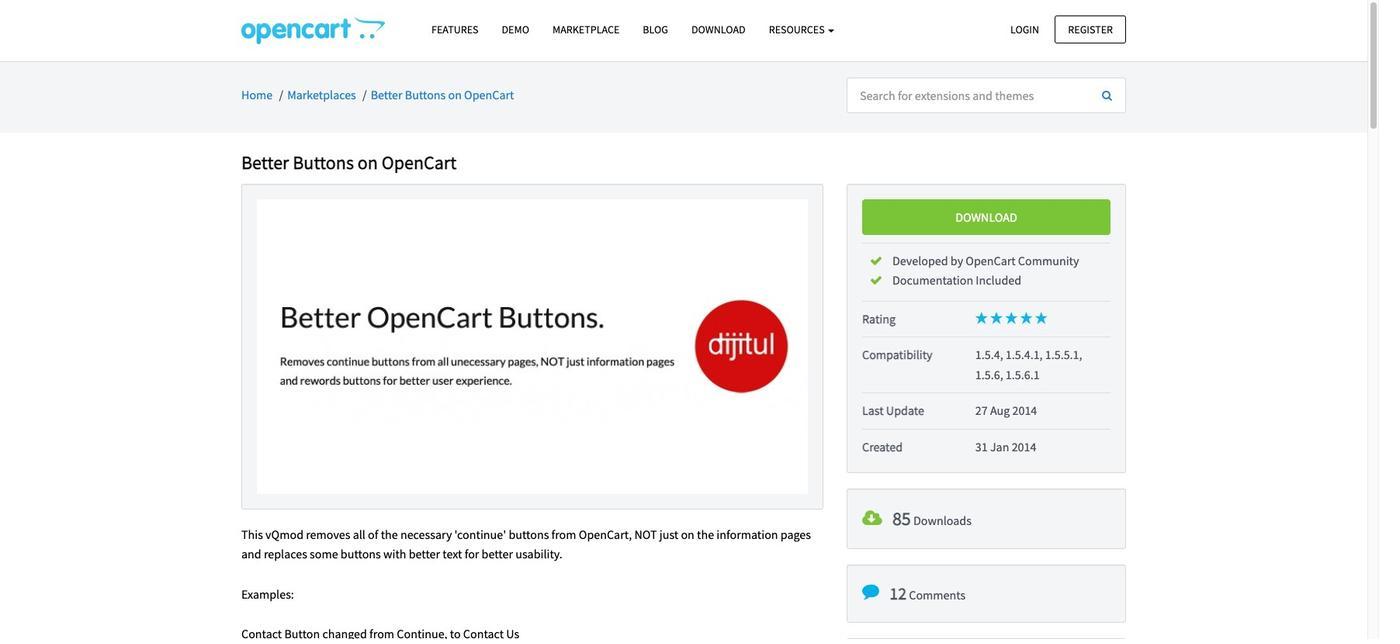 Task type: locate. For each thing, give the bounding box(es) containing it.
1 vertical spatial download link
[[863, 199, 1111, 235]]

last
[[863, 403, 884, 419]]

star light image
[[976, 312, 988, 324], [1006, 312, 1018, 324], [1021, 312, 1033, 324], [1036, 312, 1048, 324]]

of
[[368, 527, 379, 543]]

2014 for 31 jan 2014
[[1012, 439, 1037, 455]]

marketplace
[[553, 23, 620, 36]]

demo link
[[490, 16, 541, 44]]

2014
[[1013, 403, 1038, 419], [1012, 439, 1037, 455]]

this vqmod removes all of the necessary 'continue' buttons from opencart, not just on the information pages and replaces some buttons with better text for better usability.
[[242, 527, 811, 563]]

1 vertical spatial better
[[242, 150, 289, 174]]

2 vertical spatial opencart
[[966, 253, 1016, 269]]

1 horizontal spatial the
[[697, 527, 714, 543]]

marketplace link
[[541, 16, 632, 44]]

1 horizontal spatial download
[[956, 210, 1018, 225]]

0 horizontal spatial buttons
[[293, 150, 354, 174]]

0 horizontal spatial buttons
[[341, 547, 381, 563]]

0 vertical spatial 2014
[[1013, 403, 1038, 419]]

2014 for 27 aug 2014
[[1013, 403, 1038, 419]]

2014 right jan on the right
[[1012, 439, 1037, 455]]

1 horizontal spatial buttons
[[405, 87, 446, 103]]

text
[[443, 547, 462, 563]]

1.5.4.1,
[[1006, 347, 1043, 363]]

buttons up usability. on the left of page
[[509, 527, 549, 543]]

0 horizontal spatial opencart
[[382, 150, 457, 174]]

some
[[310, 547, 338, 563]]

with
[[384, 547, 407, 563]]

12
[[890, 583, 907, 605]]

31 jan 2014
[[976, 439, 1037, 455]]

better buttons on opencart link
[[371, 87, 514, 103]]

0 vertical spatial on
[[448, 87, 462, 103]]

1 horizontal spatial opencart
[[464, 87, 514, 103]]

update
[[887, 403, 925, 419]]

better right for
[[482, 547, 513, 563]]

buttons
[[405, 87, 446, 103], [293, 150, 354, 174]]

1 vertical spatial on
[[358, 150, 378, 174]]

buttons down 'marketplaces'
[[293, 150, 354, 174]]

1 vertical spatial buttons
[[293, 150, 354, 174]]

better buttons on opencart down 'marketplaces'
[[242, 150, 457, 174]]

1 vertical spatial 2014
[[1012, 439, 1037, 455]]

2 the from the left
[[697, 527, 714, 543]]

1 horizontal spatial buttons
[[509, 527, 549, 543]]

2 horizontal spatial on
[[681, 527, 695, 543]]

the right of at left bottom
[[381, 527, 398, 543]]

27
[[976, 403, 988, 419]]

1.5.4, 1.5.4.1, 1.5.5.1, 1.5.6, 1.5.6.1
[[976, 347, 1083, 383]]

1 vertical spatial download
[[956, 210, 1018, 225]]

developed
[[893, 253, 949, 269]]

better buttons on opencart image
[[257, 199, 808, 495]]

for
[[465, 547, 479, 563]]

0 horizontal spatial download
[[692, 23, 746, 36]]

created
[[863, 439, 903, 455]]

'continue'
[[455, 527, 506, 543]]

better down home "link" in the left top of the page
[[242, 150, 289, 174]]

comment image
[[863, 584, 880, 601]]

buttons
[[509, 527, 549, 543], [341, 547, 381, 563]]

opencart down demo link
[[464, 87, 514, 103]]

0 vertical spatial download
[[692, 23, 746, 36]]

compatibility
[[863, 347, 933, 363]]

85
[[893, 507, 911, 531]]

download
[[692, 23, 746, 36], [956, 210, 1018, 225]]

1 horizontal spatial better
[[482, 547, 513, 563]]

information
[[717, 527, 779, 543]]

1 the from the left
[[381, 527, 398, 543]]

opencart up "included"
[[966, 253, 1016, 269]]

opencart
[[464, 87, 514, 103], [382, 150, 457, 174], [966, 253, 1016, 269]]

by
[[951, 253, 964, 269]]

1 horizontal spatial on
[[448, 87, 462, 103]]

download up by
[[956, 210, 1018, 225]]

and
[[242, 547, 261, 563]]

better down necessary
[[409, 547, 440, 563]]

2 vertical spatial on
[[681, 527, 695, 543]]

on inside "this vqmod removes all of the necessary 'continue' buttons from opencart, not just on the information pages and replaces some buttons with better text for better usability."
[[681, 527, 695, 543]]

0 vertical spatial download link
[[680, 16, 758, 44]]

0 horizontal spatial better
[[409, 547, 440, 563]]

the
[[381, 527, 398, 543], [697, 527, 714, 543]]

developed by opencart community documentation included
[[893, 253, 1080, 288]]

2 horizontal spatial opencart
[[966, 253, 1016, 269]]

download link
[[680, 16, 758, 44], [863, 199, 1111, 235]]

85 downloads
[[893, 507, 972, 531]]

comments
[[910, 588, 966, 603]]

opencart down better buttons on opencart link
[[382, 150, 457, 174]]

buttons down all
[[341, 547, 381, 563]]

Search for extensions and themes text field
[[847, 78, 1090, 113]]

0 vertical spatial better buttons on opencart
[[371, 87, 514, 103]]

buttons down features link
[[405, 87, 446, 103]]

the right just
[[697, 527, 714, 543]]

0 vertical spatial better
[[371, 87, 403, 103]]

on
[[448, 87, 462, 103], [358, 150, 378, 174], [681, 527, 695, 543]]

better
[[371, 87, 403, 103], [242, 150, 289, 174]]

marketplaces link
[[287, 87, 356, 103]]

opencart - better buttons on opencart image
[[242, 16, 385, 44]]

rating
[[863, 311, 896, 327]]

better buttons on opencart down features link
[[371, 87, 514, 103]]

examples:
[[242, 587, 294, 602]]

download right blog
[[692, 23, 746, 36]]

download link right blog
[[680, 16, 758, 44]]

1 horizontal spatial download link
[[863, 199, 1111, 235]]

1.5.6,
[[976, 367, 1004, 383]]

0 horizontal spatial the
[[381, 527, 398, 543]]

opencart inside developed by opencart community documentation included
[[966, 253, 1016, 269]]

better right 'marketplaces'
[[371, 87, 403, 103]]

removes
[[306, 527, 351, 543]]

download link up by
[[863, 199, 1111, 235]]

home
[[242, 87, 273, 103]]

31
[[976, 439, 988, 455]]

1.5.4,
[[976, 347, 1004, 363]]

better buttons on opencart
[[371, 87, 514, 103], [242, 150, 457, 174]]

vqmod
[[266, 527, 304, 543]]

better
[[409, 547, 440, 563], [482, 547, 513, 563]]

27 aug 2014
[[976, 403, 1038, 419]]

0 horizontal spatial on
[[358, 150, 378, 174]]

2014 right aug on the bottom
[[1013, 403, 1038, 419]]



Task type: describe. For each thing, give the bounding box(es) containing it.
marketplaces
[[287, 87, 356, 103]]

jan
[[991, 439, 1010, 455]]

features
[[432, 23, 479, 36]]

community
[[1019, 253, 1080, 269]]

1 horizontal spatial better
[[371, 87, 403, 103]]

just
[[660, 527, 679, 543]]

1 vertical spatial buttons
[[341, 547, 381, 563]]

register link
[[1056, 15, 1127, 43]]

from
[[552, 527, 577, 543]]

opencart,
[[579, 527, 632, 543]]

0 horizontal spatial download link
[[680, 16, 758, 44]]

included
[[976, 273, 1022, 288]]

login
[[1011, 22, 1040, 36]]

3 star light image from the left
[[1021, 312, 1033, 324]]

usability.
[[516, 547, 563, 563]]

this
[[242, 527, 263, 543]]

0 vertical spatial buttons
[[405, 87, 446, 103]]

necessary
[[401, 527, 452, 543]]

replaces
[[264, 547, 307, 563]]

blog
[[643, 23, 669, 36]]

register
[[1069, 22, 1114, 36]]

1.5.6.1
[[1006, 367, 1040, 383]]

login link
[[998, 15, 1053, 43]]

2 star light image from the left
[[1006, 312, 1018, 324]]

0 vertical spatial opencart
[[464, 87, 514, 103]]

0 vertical spatial buttons
[[509, 527, 549, 543]]

documentation
[[893, 273, 974, 288]]

aug
[[991, 403, 1011, 419]]

4 star light image from the left
[[1036, 312, 1048, 324]]

1 star light image from the left
[[976, 312, 988, 324]]

blog link
[[632, 16, 680, 44]]

resources
[[769, 23, 827, 36]]

1 vertical spatial opencart
[[382, 150, 457, 174]]

pages
[[781, 527, 811, 543]]

home link
[[242, 87, 273, 103]]

resources link
[[758, 16, 847, 44]]

all
[[353, 527, 366, 543]]

last update
[[863, 403, 925, 419]]

not
[[635, 527, 657, 543]]

0 horizontal spatial better
[[242, 150, 289, 174]]

1 better from the left
[[409, 547, 440, 563]]

features link
[[420, 16, 490, 44]]

star light image
[[991, 312, 1003, 324]]

demo
[[502, 23, 530, 36]]

1.5.5.1,
[[1046, 347, 1083, 363]]

1 vertical spatial better buttons on opencart
[[242, 150, 457, 174]]

search image
[[1103, 90, 1113, 101]]

12 comments
[[890, 583, 966, 605]]

downloads
[[914, 513, 972, 528]]

cloud download image
[[863, 509, 883, 528]]

2 better from the left
[[482, 547, 513, 563]]



Task type: vqa. For each thing, say whether or not it's contained in the screenshot.
Cloud Domains View all of your OpenCart Cloud Domains
no



